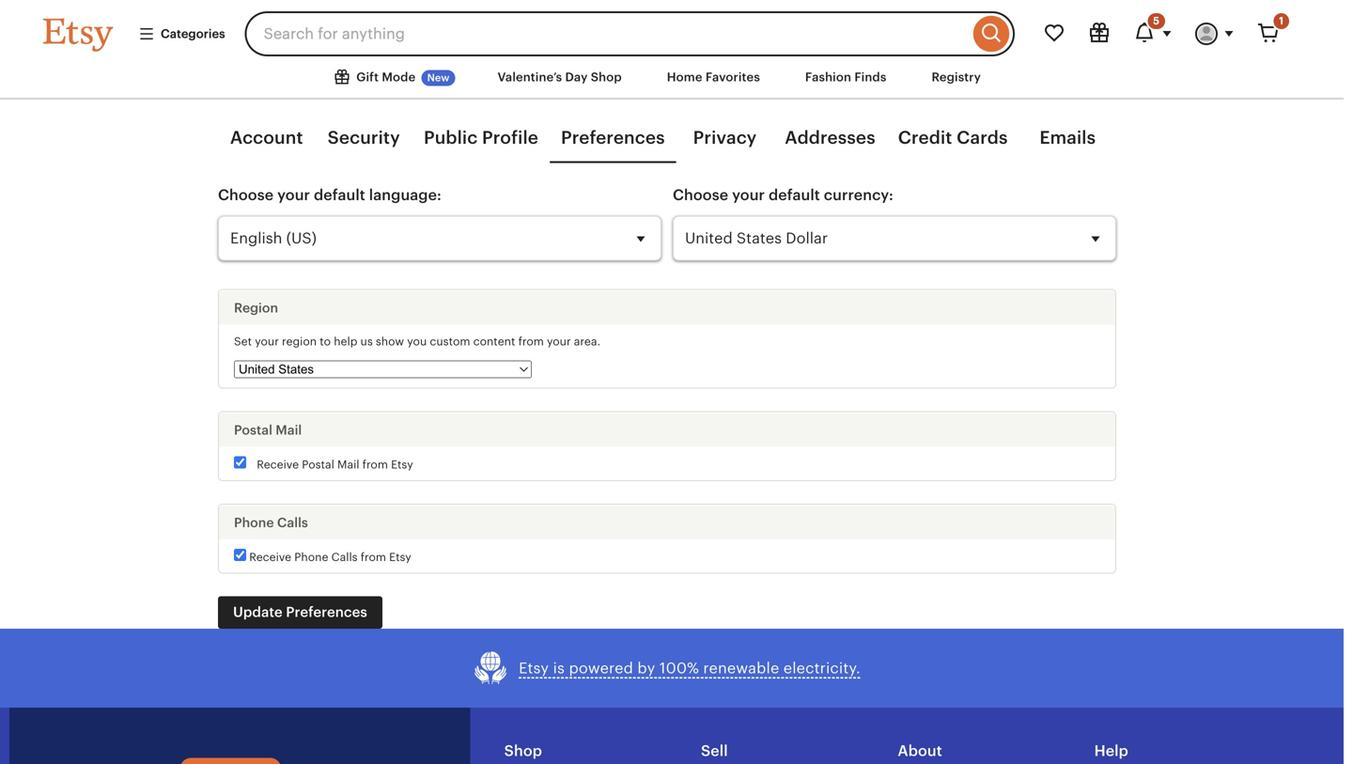 Task type: describe. For each thing, give the bounding box(es) containing it.
5 button
[[1122, 11, 1184, 56]]

favorites
[[706, 70, 760, 84]]

default for language:
[[314, 187, 365, 204]]

currency:
[[824, 187, 894, 204]]

sell
[[701, 743, 728, 760]]

preferences link
[[561, 125, 665, 150]]

0 vertical spatial phone
[[234, 515, 274, 530]]

etsy is powered by 100% renewable electricity.
[[519, 660, 861, 677]]

addresses button
[[774, 125, 887, 150]]

fashion
[[805, 70, 852, 84]]

fashion finds link
[[791, 60, 901, 94]]

is
[[553, 660, 565, 677]]

Search for anything text field
[[245, 11, 969, 56]]

menu bar containing categories
[[0, 0, 1344, 100]]

powered
[[569, 660, 633, 677]]

region
[[282, 335, 317, 348]]

security button
[[315, 125, 413, 150]]

1 vertical spatial phone
[[294, 551, 328, 564]]

custom
[[430, 335, 470, 348]]

choose for choose your default language:
[[218, 187, 274, 204]]

100%
[[660, 660, 699, 677]]

0 vertical spatial postal
[[234, 423, 272, 438]]

from for phone calls
[[361, 551, 386, 564]]

fashion finds
[[805, 70, 887, 84]]

Receive Phone Calls from Etsy checkbox
[[234, 549, 246, 561]]

privacy button
[[676, 125, 774, 150]]

emails link
[[1040, 125, 1096, 150]]

choose your default language:
[[218, 187, 442, 204]]

Receive Postal Mail from Etsy checkbox
[[234, 456, 246, 469]]

credit cards link
[[898, 125, 1008, 150]]

home
[[667, 70, 703, 84]]

valentine's day shop
[[498, 70, 622, 84]]

registry link
[[918, 60, 995, 94]]

language:
[[369, 187, 442, 204]]

privacy
[[693, 127, 757, 148]]

set your region to help us show you custom content from your area.
[[234, 335, 601, 348]]

cards
[[957, 127, 1008, 148]]

default for currency:
[[769, 187, 820, 204]]

set
[[234, 335, 252, 348]]

your for set your region to help us show you custom content from your area.
[[255, 335, 279, 348]]

choose for choose your default currency:
[[673, 187, 729, 204]]

about
[[898, 743, 942, 760]]

credit
[[898, 127, 953, 148]]

1 vertical spatial mail
[[337, 458, 359, 471]]

valentine's day shop link
[[484, 60, 636, 94]]

choose your default currency:
[[673, 187, 894, 204]]

electricity.
[[784, 660, 861, 677]]

addresses link
[[785, 125, 876, 150]]

home favorites link
[[653, 60, 774, 94]]

your for choose your default language:
[[277, 187, 310, 204]]

from for postal mail
[[362, 458, 388, 471]]

help
[[334, 335, 357, 348]]

1 vertical spatial calls
[[331, 551, 358, 564]]

your for choose your default currency:
[[732, 187, 765, 204]]

etsy for calls
[[389, 551, 411, 564]]

public profile link
[[424, 125, 539, 150]]

1 vertical spatial shop
[[504, 743, 542, 760]]

day
[[565, 70, 588, 84]]

mode
[[382, 70, 416, 84]]



Task type: vqa. For each thing, say whether or not it's contained in the screenshot.
Receive
yes



Task type: locate. For each thing, give the bounding box(es) containing it.
1 vertical spatial from
[[362, 458, 388, 471]]

default
[[314, 187, 365, 204], [769, 187, 820, 204]]

1 horizontal spatial postal
[[302, 458, 334, 471]]

receive for phone
[[249, 551, 291, 564]]

your down 'privacy' button
[[732, 187, 765, 204]]

home favorites
[[667, 70, 760, 84]]

new
[[427, 72, 450, 84]]

etsy is powered by 100% renewable electricity. button
[[474, 652, 861, 685]]

public
[[424, 127, 478, 148]]

help
[[1095, 743, 1129, 760]]

receive phone calls from etsy
[[249, 551, 411, 564]]

1 link
[[1246, 11, 1291, 56]]

0 horizontal spatial default
[[314, 187, 365, 204]]

region
[[234, 300, 278, 316]]

0 vertical spatial calls
[[277, 515, 308, 530]]

2 vertical spatial from
[[361, 551, 386, 564]]

receive for postal
[[257, 458, 299, 471]]

2 choose from the left
[[673, 187, 729, 204]]

your left area.
[[547, 335, 571, 348]]

categories
[[161, 27, 225, 41]]

2 default from the left
[[769, 187, 820, 204]]

emails button
[[1019, 125, 1117, 150]]

none search field inside categories banner
[[245, 11, 1015, 56]]

2 vertical spatial etsy
[[519, 660, 549, 677]]

to
[[320, 335, 331, 348]]

shop inside menu bar
[[591, 70, 622, 84]]

0 horizontal spatial postal
[[234, 423, 272, 438]]

0 horizontal spatial shop
[[504, 743, 542, 760]]

addresses
[[785, 127, 876, 148]]

default left the currency:
[[769, 187, 820, 204]]

shop
[[591, 70, 622, 84], [504, 743, 542, 760]]

mail
[[276, 423, 302, 438], [337, 458, 359, 471]]

emails
[[1040, 127, 1096, 148]]

public profile button
[[413, 125, 550, 150]]

account button
[[218, 125, 315, 150]]

privacy link
[[693, 125, 757, 150]]

postal up receive postal mail from etsy option
[[234, 423, 272, 438]]

1 default from the left
[[314, 187, 365, 204]]

0 horizontal spatial phone
[[234, 515, 274, 530]]

etsy inside button
[[519, 660, 549, 677]]

content
[[473, 335, 515, 348]]

1
[[1279, 15, 1284, 27]]

security
[[328, 127, 400, 148]]

public profile
[[424, 127, 539, 148]]

categories button
[[124, 17, 239, 51]]

registry
[[932, 70, 981, 84]]

your favorites tab list
[[218, 114, 1117, 163]]

valentine's
[[498, 70, 562, 84]]

menu bar
[[0, 0, 1344, 100], [9, 56, 1325, 100]]

1 horizontal spatial shop
[[591, 70, 622, 84]]

receive right receive phone calls from etsy option
[[249, 551, 291, 564]]

categories banner
[[9, 0, 1325, 56]]

finds
[[855, 70, 887, 84]]

0 vertical spatial from
[[518, 335, 544, 348]]

phone up receive phone calls from etsy option
[[234, 515, 274, 530]]

show
[[376, 335, 404, 348]]

gift
[[356, 70, 379, 84]]

account
[[230, 127, 303, 148]]

1 vertical spatial postal
[[302, 458, 334, 471]]

0 horizontal spatial choose
[[218, 187, 274, 204]]

1 horizontal spatial default
[[769, 187, 820, 204]]

credit cards button
[[887, 125, 1019, 150]]

your
[[277, 187, 310, 204], [732, 187, 765, 204], [255, 335, 279, 348], [547, 335, 571, 348]]

receive postal mail from etsy
[[257, 458, 413, 471]]

phone calls
[[234, 515, 308, 530]]

from
[[518, 335, 544, 348], [362, 458, 388, 471], [361, 551, 386, 564]]

postal mail
[[234, 423, 302, 438]]

credit cards
[[898, 127, 1008, 148]]

None search field
[[245, 11, 1015, 56]]

postal up phone calls
[[302, 458, 334, 471]]

choose down privacy link at the top
[[673, 187, 729, 204]]

choose down account 'link'
[[218, 187, 274, 204]]

etsy
[[391, 458, 413, 471], [389, 551, 411, 564], [519, 660, 549, 677]]

security link
[[328, 125, 400, 150]]

default down security link
[[314, 187, 365, 204]]

choose
[[218, 187, 274, 204], [673, 187, 729, 204]]

your right set
[[255, 335, 279, 348]]

profile
[[482, 127, 539, 148]]

receive down postal mail
[[257, 458, 299, 471]]

phone
[[234, 515, 274, 530], [294, 551, 328, 564]]

0 horizontal spatial calls
[[277, 515, 308, 530]]

0 vertical spatial mail
[[276, 423, 302, 438]]

0 vertical spatial receive
[[257, 458, 299, 471]]

1 vertical spatial etsy
[[389, 551, 411, 564]]

preferences button
[[550, 125, 676, 150]]

calls
[[277, 515, 308, 530], [331, 551, 358, 564]]

us
[[360, 335, 373, 348]]

0 vertical spatial etsy
[[391, 458, 413, 471]]

phone down phone calls
[[294, 551, 328, 564]]

your down account button
[[277, 187, 310, 204]]

1 vertical spatial receive
[[249, 551, 291, 564]]

0 horizontal spatial mail
[[276, 423, 302, 438]]

menu bar containing gift mode
[[9, 56, 1325, 100]]

you
[[407, 335, 427, 348]]

receive
[[257, 458, 299, 471], [249, 551, 291, 564]]

None submit
[[218, 597, 382, 629]]

renewable
[[703, 660, 779, 677]]

etsy for mail
[[391, 458, 413, 471]]

1 horizontal spatial phone
[[294, 551, 328, 564]]

account link
[[230, 125, 303, 150]]

calls down receive postal mail from etsy
[[331, 551, 358, 564]]

calls up receive phone calls from etsy
[[277, 515, 308, 530]]

gift mode new
[[353, 70, 450, 84]]

by
[[638, 660, 655, 677]]

5
[[1153, 15, 1160, 27]]

1 horizontal spatial mail
[[337, 458, 359, 471]]

1 horizontal spatial calls
[[331, 551, 358, 564]]

preferences
[[561, 127, 665, 148]]

postal
[[234, 423, 272, 438], [302, 458, 334, 471]]

area.
[[574, 335, 601, 348]]

1 horizontal spatial choose
[[673, 187, 729, 204]]

1 choose from the left
[[218, 187, 274, 204]]

0 vertical spatial shop
[[591, 70, 622, 84]]



